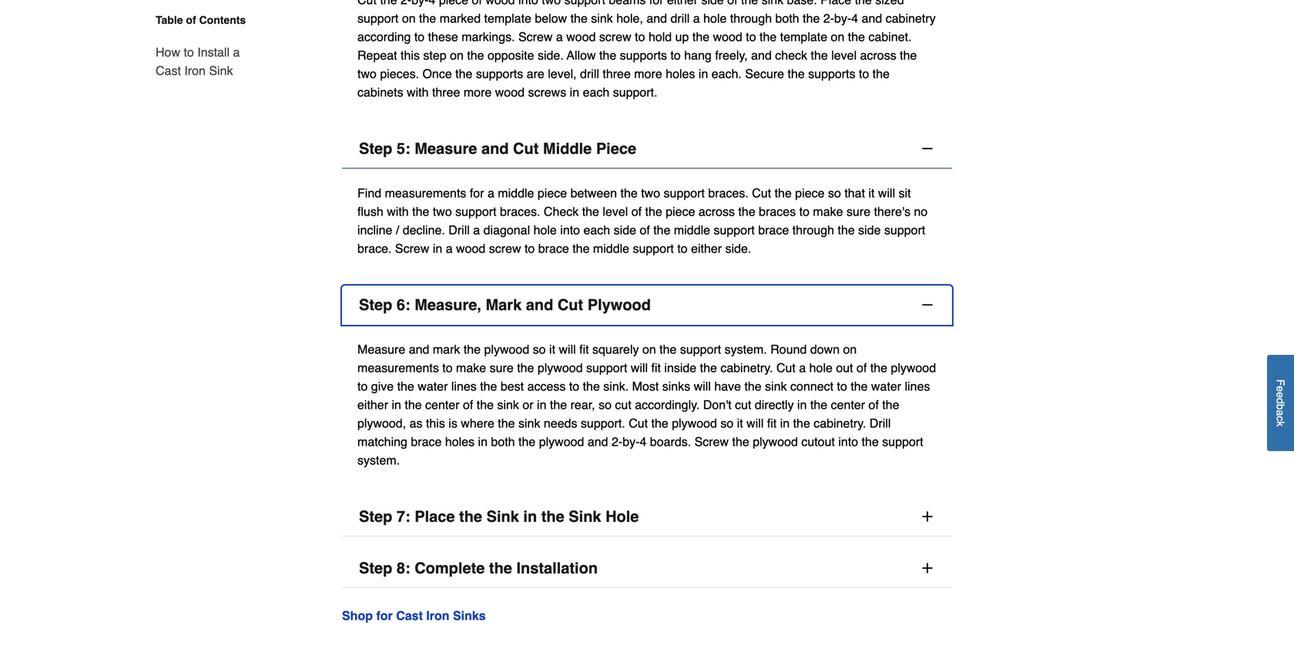 Task type: describe. For each thing, give the bounding box(es) containing it.
brace inside measure and mark the plywood so it will fit squarely on the support system. round down on measurements to make sure the plywood support will fit inside the cabinetry. cut a hole out of the plywood to give the water lines the best access to the sink. most sinks will have the sink connect to the water lines either in the center of the sink or in the rear, so cut accordingly. don't cut directly in the center of the plywood, as this is where the sink needs support. cut the plywood so it will fit in the cabinetry. drill matching brace holes in both the plywood and 2-by-4 boards. screw the plywood cutout into the support system.
[[411, 435, 442, 449]]

measure inside measure and mark the plywood so it will fit squarely on the support system. round down on measurements to make sure the plywood support will fit inside the cabinetry. cut a hole out of the plywood to give the water lines the best access to the sink. most sinks will have the sink connect to the water lines either in the center of the sink or in the rear, so cut accordingly. don't cut directly in the center of the plywood, as this is where the sink needs support. cut the plywood so it will fit in the cabinetry. drill matching brace holes in both the plywood and 2-by-4 boards. screw the plywood cutout into the support system.
[[358, 343, 406, 357]]

pieces.
[[380, 67, 419, 81]]

a up diagonal
[[488, 186, 495, 200]]

will up access
[[559, 343, 576, 357]]

to down up
[[671, 48, 681, 62]]

plywood,
[[358, 417, 406, 431]]

0 vertical spatial 2-
[[401, 0, 412, 7]]

diagonal
[[484, 223, 530, 237]]

to up step 6: measure, mark and cut plywood button
[[678, 242, 688, 256]]

1 water from the left
[[418, 380, 448, 394]]

mark
[[433, 343, 460, 357]]

/
[[396, 223, 399, 237]]

wood up freely,
[[713, 30, 743, 44]]

hole inside the find measurements for a middle piece between the two support braces. cut the piece so that it will sit flush with the two support braces. check the level of the piece across the braces to make sure there's no incline / decline. drill a diagonal hole into each side of the middle support brace through the side support brace. screw in a wood screw to brace the middle support to either side.
[[534, 223, 557, 237]]

0 horizontal spatial side
[[614, 223, 636, 237]]

drill inside measure and mark the plywood so it will fit squarely on the support system. round down on measurements to make sure the plywood support will fit inside the cabinetry. cut a hole out of the plywood to give the water lines the best access to the sink. most sinks will have the sink connect to the water lines either in the center of the sink or in the rear, so cut accordingly. don't cut directly in the center of the plywood, as this is where the sink needs support. cut the plywood so it will fit in the cabinetry. drill matching brace holes in both the plywood and 2-by-4 boards. screw the plywood cutout into the support system.
[[870, 417, 891, 431]]

plywood down 'needs'
[[539, 435, 584, 449]]

place inside "button"
[[415, 508, 455, 526]]

cabinets
[[358, 85, 403, 99]]

between
[[571, 186, 617, 200]]

7:
[[397, 508, 410, 526]]

to left hold
[[635, 30, 645, 44]]

freely,
[[715, 48, 748, 62]]

contents
[[199, 14, 246, 26]]

2 horizontal spatial middle
[[674, 223, 710, 237]]

drill inside the find measurements for a middle piece between the two support braces. cut the piece so that it will sit flush with the two support braces. check the level of the piece across the braces to make sure there's no incline / decline. drill a diagonal hole into each side of the middle support brace through the side support brace. screw in a wood screw to brace the middle support to either side.
[[449, 223, 470, 237]]

middle
[[543, 140, 592, 158]]

1 horizontal spatial supports
[[620, 48, 667, 62]]

sink up the "directly"
[[765, 380, 787, 394]]

1 vertical spatial template
[[780, 30, 828, 44]]

1 horizontal spatial cabinetry.
[[814, 417, 866, 431]]

table
[[156, 14, 183, 26]]

will down the "directly"
[[747, 417, 764, 431]]

1 horizontal spatial middle
[[593, 242, 630, 256]]

mark
[[486, 296, 522, 314]]

2 horizontal spatial supports
[[808, 67, 856, 81]]

level inside the find measurements for a middle piece between the two support braces. cut the piece so that it will sit flush with the two support braces. check the level of the piece across the braces to make sure there's no incline / decline. drill a diagonal hole into each side of the middle support brace through the side support brace. screw in a wood screw to brace the middle support to either side.
[[603, 205, 628, 219]]

0 horizontal spatial fit
[[580, 343, 589, 357]]

f e e d b a c k button
[[1268, 355, 1295, 452]]

most
[[632, 380, 659, 394]]

cast inside 'how to install a cast iron sink'
[[156, 64, 181, 78]]

side. inside the find measurements for a middle piece between the two support braces. cut the piece so that it will sit flush with the two support braces. check the level of the piece across the braces to make sure there's no incline / decline. drill a diagonal hole into each side of the middle support brace through the side support brace. screw in a wood screw to brace the middle support to either side.
[[726, 242, 752, 256]]

measurements inside measure and mark the plywood so it will fit squarely on the support system. round down on measurements to make sure the plywood support will fit inside the cabinetry. cut a hole out of the plywood to give the water lines the best access to the sink. most sinks will have the sink connect to the water lines either in the center of the sink or in the rear, so cut accordingly. don't cut directly in the center of the plywood, as this is where the sink needs support. cut the plywood so it will fit in the cabinetry. drill matching brace holes in both the plywood and 2-by-4 boards. screw the plywood cutout into the support system.
[[358, 361, 439, 375]]

make inside the find measurements for a middle piece between the two support braces. cut the piece so that it will sit flush with the two support braces. check the level of the piece across the braces to make sure there's no incline / decline. drill a diagonal hole into each side of the middle support brace through the side support brace. screw in a wood screw to brace the middle support to either side.
[[813, 205, 843, 219]]

cut down accordingly.
[[629, 417, 648, 431]]

2 e from the top
[[1275, 392, 1287, 398]]

to down out
[[837, 380, 848, 394]]

support. inside cut the 2-by-4 piece of wood into two support beams for either side of the sink base. place the sized support on the marked template below the sink hole, and drill a hole through both the 2-by-4 and cabinetry according to these markings. screw a wood screw to hold up the wood to the template on the cabinet. repeat this step on the opposite side. allow the supports to hang freely, and check the level across the two pieces. once the supports are level, drill three more holes in each. secure the supports to the cabinets with three more wood screws in each support.
[[613, 85, 658, 99]]

hold
[[649, 30, 672, 44]]

support. inside measure and mark the plywood so it will fit squarely on the support system. round down on measurements to make sure the plywood support will fit inside the cabinetry. cut a hole out of the plywood to give the water lines the best access to the sink. most sinks will have the sink connect to the water lines either in the center of the sink or in the rear, so cut accordingly. don't cut directly in the center of the plywood, as this is where the sink needs support. cut the plywood so it will fit in the cabinetry. drill matching brace holes in both the plywood and 2-by-4 boards. screw the plywood cutout into the support system.
[[581, 417, 625, 431]]

don't
[[703, 398, 732, 412]]

each inside the find measurements for a middle piece between the two support braces. cut the piece so that it will sit flush with the two support braces. check the level of the piece across the braces to make sure there's no incline / decline. drill a diagonal hole into each side of the middle support brace through the side support brace. screw in a wood screw to brace the middle support to either side.
[[584, 223, 610, 237]]

plywood up 'best'
[[484, 343, 530, 357]]

out
[[836, 361, 853, 375]]

step 6: measure, mark and cut plywood button
[[342, 286, 952, 325]]

a down below
[[556, 30, 563, 44]]

to left give
[[358, 380, 368, 394]]

and up hold
[[647, 11, 667, 25]]

in down where
[[478, 435, 488, 449]]

both inside cut the 2-by-4 piece of wood into two support beams for either side of the sink base. place the sized support on the marked template below the sink hole, and drill a hole through both the 2-by-4 and cabinetry according to these markings. screw a wood screw to hold up the wood to the template on the cabinet. repeat this step on the opposite side. allow the supports to hang freely, and check the level across the two pieces. once the supports are level, drill three more holes in each. secure the supports to the cabinets with three more wood screws in each support.
[[776, 11, 800, 25]]

the inside "button"
[[489, 560, 512, 578]]

step 8: complete the installation button
[[342, 549, 952, 589]]

sinks
[[453, 609, 486, 623]]

2 vertical spatial for
[[376, 609, 393, 623]]

0 vertical spatial cabinetry.
[[721, 361, 773, 375]]

level,
[[548, 67, 577, 81]]

d
[[1275, 398, 1287, 404]]

connect
[[791, 380, 834, 394]]

step 5: measure and cut middle piece
[[359, 140, 637, 158]]

in inside the find measurements for a middle piece between the two support braces. cut the piece so that it will sit flush with the two support braces. check the level of the piece across the braces to make sure there's no incline / decline. drill a diagonal hole into each side of the middle support brace through the side support brace. screw in a wood screw to brace the middle support to either side.
[[433, 242, 443, 256]]

these
[[428, 30, 458, 44]]

in down connect
[[798, 398, 807, 412]]

directly
[[755, 398, 794, 412]]

screws
[[528, 85, 567, 99]]

sure inside the find measurements for a middle piece between the two support braces. cut the piece so that it will sit flush with the two support braces. check the level of the piece across the braces to make sure there's no incline / decline. drill a diagonal hole into each side of the middle support brace through the side support brace. screw in a wood screw to brace the middle support to either side.
[[847, 205, 871, 219]]

wood up allow
[[567, 30, 596, 44]]

this inside measure and mark the plywood so it will fit squarely on the support system. round down on measurements to make sure the plywood support will fit inside the cabinetry. cut a hole out of the plywood to give the water lines the best access to the sink. most sinks will have the sink connect to the water lines either in the center of the sink or in the rear, so cut accordingly. don't cut directly in the center of the plywood, as this is where the sink needs support. cut the plywood so it will fit in the cabinetry. drill matching brace holes in both the plywood and 2-by-4 boards. screw the plywood cutout into the support system.
[[426, 417, 445, 431]]

repeat
[[358, 48, 397, 62]]

no
[[914, 205, 928, 219]]

and down rear,
[[588, 435, 608, 449]]

0 horizontal spatial supports
[[476, 67, 523, 81]]

find
[[358, 186, 382, 200]]

so down don't in the bottom of the page
[[721, 417, 734, 431]]

6:
[[397, 296, 410, 314]]

two down step 5: measure and cut middle piece button
[[641, 186, 660, 200]]

1 vertical spatial drill
[[580, 67, 599, 81]]

or
[[523, 398, 534, 412]]

a left diagonal
[[473, 223, 480, 237]]

base.
[[787, 0, 817, 7]]

cut left plywood
[[558, 296, 583, 314]]

sure inside measure and mark the plywood so it will fit squarely on the support system. round down on measurements to make sure the plywood support will fit inside the cabinetry. cut a hole out of the plywood to give the water lines the best access to the sink. most sinks will have the sink connect to the water lines either in the center of the sink or in the rear, so cut accordingly. don't cut directly in the center of the plywood, as this is where the sink needs support. cut the plywood so it will fit in the cabinetry. drill matching brace holes in both the plywood and 2-by-4 boards. screw the plywood cutout into the support system.
[[490, 361, 514, 375]]

table of contents
[[156, 14, 246, 26]]

through inside the find measurements for a middle piece between the two support braces. cut the piece so that it will sit flush with the two support braces. check the level of the piece across the braces to make sure there's no incline / decline. drill a diagonal hole into each side of the middle support brace through the side support brace. screw in a wood screw to brace the middle support to either side.
[[793, 223, 835, 237]]

find measurements for a middle piece between the two support braces. cut the piece so that it will sit flush with the two support braces. check the level of the piece across the braces to make sure there's no incline / decline. drill a diagonal hole into each side of the middle support brace through the side support brace. screw in a wood screw to brace the middle support to either side.
[[358, 186, 928, 256]]

across inside the find measurements for a middle piece between the two support braces. cut the piece so that it will sit flush with the two support braces. check the level of the piece across the braces to make sure there's no incline / decline. drill a diagonal hole into each side of the middle support brace through the side support brace. screw in a wood screw to brace the middle support to either side.
[[699, 205, 735, 219]]

beams
[[609, 0, 646, 7]]

measure inside button
[[415, 140, 477, 158]]

accordingly.
[[635, 398, 700, 412]]

check
[[544, 205, 579, 219]]

b
[[1275, 404, 1287, 410]]

in inside "button"
[[524, 508, 537, 526]]

in down level,
[[570, 85, 580, 99]]

into inside the find measurements for a middle piece between the two support braces. cut the piece so that it will sit flush with the two support braces. check the level of the piece across the braces to make sure there's no incline / decline. drill a diagonal hole into each side of the middle support brace through the side support brace. screw in a wood screw to brace the middle support to either side.
[[560, 223, 580, 237]]

in right or
[[537, 398, 547, 412]]

either inside cut the 2-by-4 piece of wood into two support beams for either side of the sink base. place the sized support on the marked template below the sink hole, and drill a hole through both the 2-by-4 and cabinetry according to these markings. screw a wood screw to hold up the wood to the template on the cabinet. repeat this step on the opposite side. allow the supports to hang freely, and check the level across the two pieces. once the supports are level, drill three more holes in each. secure the supports to the cabinets with three more wood screws in each support.
[[667, 0, 698, 7]]

to left these
[[414, 30, 425, 44]]

step 6: measure, mark and cut plywood
[[359, 296, 651, 314]]

2 horizontal spatial brace
[[758, 223, 789, 237]]

down
[[810, 343, 840, 357]]

2 horizontal spatial sink
[[569, 508, 601, 526]]

1 vertical spatial cast
[[396, 609, 423, 623]]

each.
[[712, 67, 742, 81]]

into inside cut the 2-by-4 piece of wood into two support beams for either side of the sink base. place the sized support on the marked template below the sink hole, and drill a hole through both the 2-by-4 and cabinetry according to these markings. screw a wood screw to hold up the wood to the template on the cabinet. repeat this step on the opposite side. allow the supports to hang freely, and check the level across the two pieces. once the supports are level, drill three more holes in each. secure the supports to the cabinets with three more wood screws in each support.
[[519, 0, 538, 7]]

inside
[[665, 361, 697, 375]]

are
[[527, 67, 545, 81]]

step for step 8: complete the installation
[[359, 560, 392, 578]]

1 center from the left
[[425, 398, 460, 412]]

to down mark
[[443, 361, 453, 375]]

holes inside cut the 2-by-4 piece of wood into two support beams for either side of the sink base. place the sized support on the marked template below the sink hole, and drill a hole through both the 2-by-4 and cabinetry according to these markings. screw a wood screw to hold up the wood to the template on the cabinet. repeat this step on the opposite side. allow the supports to hang freely, and check the level across the two pieces. once the supports are level, drill three more holes in each. secure the supports to the cabinets with three more wood screws in each support.
[[666, 67, 695, 81]]

squarely
[[593, 343, 639, 357]]

2 cut from the left
[[735, 398, 752, 412]]

below
[[535, 11, 567, 25]]

on left cabinet.
[[831, 30, 845, 44]]

sink.
[[604, 380, 629, 394]]

shop
[[342, 609, 373, 623]]

once
[[423, 67, 452, 81]]

so up access
[[533, 343, 546, 357]]

in down the "directly"
[[780, 417, 790, 431]]

wood down the opposite
[[495, 85, 525, 99]]

a up measure,
[[446, 242, 453, 256]]

0 horizontal spatial three
[[432, 85, 460, 99]]

piece up braces
[[795, 186, 825, 200]]

sized
[[876, 0, 904, 7]]

plywood down don't in the bottom of the page
[[672, 417, 717, 431]]

2 horizontal spatial 2-
[[824, 11, 835, 25]]

there's
[[874, 205, 911, 219]]

holes inside measure and mark the plywood so it will fit squarely on the support system. round down on measurements to make sure the plywood support will fit inside the cabinetry. cut a hole out of the plywood to give the water lines the best access to the sink. most sinks will have the sink connect to the water lines either in the center of the sink or in the rear, so cut accordingly. don't cut directly in the center of the plywood, as this is where the sink needs support. cut the plywood so it will fit in the cabinetry. drill matching brace holes in both the plywood and 2-by-4 boards. screw the plywood cutout into the support system.
[[445, 435, 475, 449]]

will up don't in the bottom of the page
[[694, 380, 711, 394]]

step 7: place the sink in the sink hole
[[359, 508, 639, 526]]

incline
[[358, 223, 392, 237]]

sit
[[899, 186, 911, 200]]

plus image
[[920, 561, 935, 576]]

needs
[[544, 417, 578, 431]]

piece up check
[[538, 186, 567, 200]]

2 horizontal spatial by-
[[835, 11, 852, 25]]

plywood right out
[[891, 361, 936, 375]]

0 vertical spatial three
[[603, 67, 631, 81]]

f
[[1275, 380, 1287, 386]]

to down cabinet.
[[859, 67, 869, 81]]

so down sink.
[[599, 398, 612, 412]]

0 vertical spatial by-
[[412, 0, 429, 7]]

1 horizontal spatial more
[[634, 67, 662, 81]]

f e e d b a c k
[[1275, 380, 1287, 427]]

allow
[[567, 48, 596, 62]]

for inside cut the 2-by-4 piece of wood into two support beams for either side of the sink base. place the sized support on the marked template below the sink hole, and drill a hole through both the 2-by-4 and cabinetry according to these markings. screw a wood screw to hold up the wood to the template on the cabinet. repeat this step on the opposite side. allow the supports to hang freely, and check the level across the two pieces. once the supports are level, drill three more holes in each. secure the supports to the cabinets with three more wood screws in each support.
[[649, 0, 664, 7]]

plywood
[[588, 296, 651, 314]]

and up the secure
[[751, 48, 772, 62]]

to up freely,
[[746, 30, 756, 44]]

2 center from the left
[[831, 398, 865, 412]]

c
[[1275, 416, 1287, 422]]

with inside cut the 2-by-4 piece of wood into two support beams for either side of the sink base. place the sized support on the marked template below the sink hole, and drill a hole through both the 2-by-4 and cabinetry according to these markings. screw a wood screw to hold up the wood to the template on the cabinet. repeat this step on the opposite side. allow the supports to hang freely, and check the level across the two pieces. once the supports are level, drill three more holes in each. secure the supports to the cabinets with three more wood screws in each support.
[[407, 85, 429, 99]]

sink left base.
[[762, 0, 784, 7]]

two down "repeat"
[[358, 67, 377, 81]]

each inside cut the 2-by-4 piece of wood into two support beams for either side of the sink base. place the sized support on the marked template below the sink hole, and drill a hole through both the 2-by-4 and cabinetry according to these markings. screw a wood screw to hold up the wood to the template on the cabinet. repeat this step on the opposite side. allow the supports to hang freely, and check the level across the two pieces. once the supports are level, drill three more holes in each. secure the supports to the cabinets with three more wood screws in each support.
[[583, 85, 610, 99]]

sink down or
[[519, 417, 541, 431]]

cut down round
[[777, 361, 796, 375]]

0 vertical spatial system.
[[725, 343, 767, 357]]

will up most at bottom
[[631, 361, 648, 375]]

secure
[[745, 67, 784, 81]]

8:
[[397, 560, 410, 578]]

0 horizontal spatial system.
[[358, 454, 400, 468]]

cut left "middle"
[[513, 140, 539, 158]]

a up hang
[[693, 11, 700, 25]]

1 vertical spatial 4
[[852, 11, 859, 25]]

a inside 'how to install a cast iron sink'
[[233, 45, 240, 59]]

0 vertical spatial drill
[[671, 11, 690, 25]]

side inside cut the 2-by-4 piece of wood into two support beams for either side of the sink base. place the sized support on the marked template below the sink hole, and drill a hole through both the 2-by-4 and cabinetry according to these markings. screw a wood screw to hold up the wood to the template on the cabinet. repeat this step on the opposite side. allow the supports to hang freely, and check the level across the two pieces. once the supports are level, drill three more holes in each. secure the supports to the cabinets with three more wood screws in each support.
[[702, 0, 724, 7]]

on up "according" at left top
[[402, 11, 416, 25]]

1 vertical spatial brace
[[538, 242, 569, 256]]

1 vertical spatial it
[[549, 343, 556, 357]]

best
[[501, 380, 524, 394]]

and down the sized
[[862, 11, 883, 25]]

step for step 5: measure and cut middle piece
[[359, 140, 392, 158]]

how to install a cast iron sink
[[156, 45, 240, 78]]

place inside cut the 2-by-4 piece of wood into two support beams for either side of the sink base. place the sized support on the marked template below the sink hole, and drill a hole through both the 2-by-4 and cabinetry according to these markings. screw a wood screw to hold up the wood to the template on the cabinet. repeat this step on the opposite side. allow the supports to hang freely, and check the level across the two pieces. once the supports are level, drill three more holes in each. secure the supports to the cabinets with three more wood screws in each support.
[[821, 0, 852, 7]]

side. inside cut the 2-by-4 piece of wood into two support beams for either side of the sink base. place the sized support on the marked template below the sink hole, and drill a hole through both the 2-by-4 and cabinetry according to these markings. screw a wood screw to hold up the wood to the template on the cabinet. repeat this step on the opposite side. allow the supports to hang freely, and check the level across the two pieces. once the supports are level, drill three more holes in each. secure the supports to the cabinets with three more wood screws in each support.
[[538, 48, 564, 62]]

hang
[[684, 48, 712, 62]]

step 8: complete the installation
[[359, 560, 598, 578]]

measure,
[[415, 296, 482, 314]]

to down diagonal
[[525, 242, 535, 256]]

step 7: place the sink in the sink hole button
[[342, 498, 952, 537]]

on right squarely
[[643, 343, 656, 357]]



Task type: locate. For each thing, give the bounding box(es) containing it.
1 horizontal spatial through
[[793, 223, 835, 237]]

1 horizontal spatial place
[[821, 0, 852, 7]]

step left 6:
[[359, 296, 392, 314]]

1 horizontal spatial holes
[[666, 67, 695, 81]]

2 step from the top
[[359, 296, 392, 314]]

minus image for plywood
[[920, 297, 935, 313]]

step
[[359, 140, 392, 158], [359, 296, 392, 314], [359, 508, 392, 526], [359, 560, 392, 578]]

hole,
[[617, 11, 643, 25]]

step inside step 8: complete the installation "button"
[[359, 560, 392, 578]]

4 left boards.
[[640, 435, 647, 449]]

step inside step 7: place the sink in the sink hole "button"
[[359, 508, 392, 526]]

0 horizontal spatial screw
[[395, 242, 429, 256]]

holes down is on the left bottom of the page
[[445, 435, 475, 449]]

2 vertical spatial screw
[[695, 435, 729, 449]]

measure up give
[[358, 343, 406, 357]]

system. up 'have'
[[725, 343, 767, 357]]

1 horizontal spatial both
[[776, 11, 800, 25]]

will inside the find measurements for a middle piece between the two support braces. cut the piece so that it will sit flush with the two support braces. check the level of the piece across the braces to make sure there's no incline / decline. drill a diagonal hole into each side of the middle support brace through the side support brace. screw in a wood screw to brace the middle support to either side.
[[878, 186, 895, 200]]

according
[[358, 30, 411, 44]]

both inside measure and mark the plywood so it will fit squarely on the support system. round down on measurements to make sure the plywood support will fit inside the cabinetry. cut a hole out of the plywood to give the water lines the best access to the sink. most sinks will have the sink connect to the water lines either in the center of the sink or in the rear, so cut accordingly. don't cut directly in the center of the plywood, as this is where the sink needs support. cut the plywood so it will fit in the cabinetry. drill matching brace holes in both the plywood and 2-by-4 boards. screw the plywood cutout into the support system.
[[491, 435, 515, 449]]

brace down check
[[538, 242, 569, 256]]

2 horizontal spatial it
[[869, 186, 875, 200]]

plywood
[[484, 343, 530, 357], [538, 361, 583, 375], [891, 361, 936, 375], [672, 417, 717, 431], [539, 435, 584, 449], [753, 435, 798, 449]]

rear,
[[571, 398, 595, 412]]

so
[[828, 186, 841, 200], [533, 343, 546, 357], [599, 398, 612, 412], [721, 417, 734, 431]]

measure and mark the plywood so it will fit squarely on the support system. round down on measurements to make sure the plywood support will fit inside the cabinetry. cut a hole out of the plywood to give the water lines the best access to the sink. most sinks will have the sink connect to the water lines either in the center of the sink or in the rear, so cut accordingly. don't cut directly in the center of the plywood, as this is where the sink needs support. cut the plywood so it will fit in the cabinetry. drill matching brace holes in both the plywood and 2-by-4 boards. screw the plywood cutout into the support system.
[[358, 343, 936, 468]]

so left that at top right
[[828, 186, 841, 200]]

brace down braces
[[758, 223, 789, 237]]

iron
[[184, 64, 206, 78], [426, 609, 450, 623]]

1 horizontal spatial measure
[[415, 140, 477, 158]]

drill up up
[[671, 11, 690, 25]]

screw
[[599, 30, 632, 44], [489, 242, 521, 256]]

iron down install
[[184, 64, 206, 78]]

0 vertical spatial support.
[[613, 85, 658, 99]]

how
[[156, 45, 180, 59]]

0 horizontal spatial drill
[[449, 223, 470, 237]]

it inside the find measurements for a middle piece between the two support braces. cut the piece so that it will sit flush with the two support braces. check the level of the piece across the braces to make sure there's no incline / decline. drill a diagonal hole into each side of the middle support brace through the side support brace. screw in a wood screw to brace the middle support to either side.
[[869, 186, 875, 200]]

measure right the 5:
[[415, 140, 477, 158]]

by- left cabinetry
[[835, 11, 852, 25]]

up
[[676, 30, 689, 44]]

2- inside measure and mark the plywood so it will fit squarely on the support system. round down on measurements to make sure the plywood support will fit inside the cabinetry. cut a hole out of the plywood to give the water lines the best access to the sink. most sinks will have the sink connect to the water lines either in the center of the sink or in the rear, so cut accordingly. don't cut directly in the center of the plywood, as this is where the sink needs support. cut the plywood so it will fit in the cabinetry. drill matching brace holes in both the plywood and 2-by-4 boards. screw the plywood cutout into the support system.
[[612, 435, 623, 449]]

piece down step 5: measure and cut middle piece button
[[666, 205, 695, 219]]

step for step 7: place the sink in the sink hole
[[359, 508, 392, 526]]

a inside button
[[1275, 410, 1287, 416]]

2 vertical spatial it
[[737, 417, 743, 431]]

center up is on the left bottom of the page
[[425, 398, 460, 412]]

3 step from the top
[[359, 508, 392, 526]]

1 e from the top
[[1275, 386, 1287, 392]]

1 horizontal spatial into
[[560, 223, 580, 237]]

0 vertical spatial for
[[649, 0, 664, 7]]

in down decline.
[[433, 242, 443, 256]]

plywood up access
[[538, 361, 583, 375]]

and
[[647, 11, 667, 25], [862, 11, 883, 25], [751, 48, 772, 62], [482, 140, 509, 158], [526, 296, 553, 314], [409, 343, 430, 357], [588, 435, 608, 449]]

cut down 'have'
[[735, 398, 752, 412]]

cut
[[358, 0, 377, 7], [513, 140, 539, 158], [752, 186, 771, 200], [558, 296, 583, 314], [777, 361, 796, 375], [629, 417, 648, 431]]

4 left cabinetry
[[852, 11, 859, 25]]

braces
[[759, 205, 796, 219]]

step 5: measure and cut middle piece button
[[342, 129, 952, 169]]

2 vertical spatial brace
[[411, 435, 442, 449]]

1 horizontal spatial cut
[[735, 398, 752, 412]]

to inside 'how to install a cast iron sink'
[[184, 45, 194, 59]]

1 vertical spatial by-
[[835, 11, 852, 25]]

1 horizontal spatial iron
[[426, 609, 450, 623]]

piece
[[596, 140, 637, 158]]

cabinetry
[[886, 11, 936, 25]]

sink up step 8: complete the installation
[[487, 508, 519, 526]]

0 horizontal spatial more
[[464, 85, 492, 99]]

cast
[[156, 64, 181, 78], [396, 609, 423, 623]]

measurements inside the find measurements for a middle piece between the two support braces. cut the piece so that it will sit flush with the two support braces. check the level of the piece across the braces to make sure there's no incline / decline. drill a diagonal hole into each side of the middle support brace through the side support brace. screw in a wood screw to brace the middle support to either side.
[[385, 186, 466, 200]]

1 vertical spatial measure
[[358, 343, 406, 357]]

holes
[[666, 67, 695, 81], [445, 435, 475, 449]]

brace.
[[358, 242, 392, 256]]

sink
[[762, 0, 784, 7], [591, 11, 613, 25], [765, 380, 787, 394], [497, 398, 519, 412], [519, 417, 541, 431]]

1 cut from the left
[[615, 398, 632, 412]]

by- left boards.
[[623, 435, 640, 449]]

system. down matching
[[358, 454, 400, 468]]

that
[[845, 186, 865, 200]]

step for step 6: measure, mark and cut plywood
[[359, 296, 392, 314]]

0 horizontal spatial into
[[519, 0, 538, 7]]

0 horizontal spatial screw
[[489, 242, 521, 256]]

hole down down
[[810, 361, 833, 375]]

1 vertical spatial three
[[432, 85, 460, 99]]

0 horizontal spatial level
[[603, 205, 628, 219]]

into down check
[[560, 223, 580, 237]]

hole up freely,
[[704, 11, 727, 25]]

access
[[528, 380, 566, 394]]

step
[[423, 48, 447, 62]]

by- up these
[[412, 0, 429, 7]]

4 inside measure and mark the plywood so it will fit squarely on the support system. round down on measurements to make sure the plywood support will fit inside the cabinetry. cut a hole out of the plywood to give the water lines the best access to the sink. most sinks will have the sink connect to the water lines either in the center of the sink or in the rear, so cut accordingly. don't cut directly in the center of the plywood, as this is where the sink needs support. cut the plywood so it will fit in the cabinetry. drill matching brace holes in both the plywood and 2-by-4 boards. screw the plywood cutout into the support system.
[[640, 435, 647, 449]]

0 vertical spatial template
[[484, 11, 532, 25]]

0 horizontal spatial place
[[415, 508, 455, 526]]

1 horizontal spatial drill
[[671, 11, 690, 25]]

plywood down the "directly"
[[753, 435, 798, 449]]

2 horizontal spatial for
[[649, 0, 664, 7]]

this inside cut the 2-by-4 piece of wood into two support beams for either side of the sink base. place the sized support on the marked template below the sink hole, and drill a hole through both the 2-by-4 and cabinetry according to these markings. screw a wood screw to hold up the wood to the template on the cabinet. repeat this step on the opposite side. allow the supports to hang freely, and check the level across the two pieces. once the supports are level, drill three more holes in each. secure the supports to the cabinets with three more wood screws in each support.
[[401, 48, 420, 62]]

1 vertical spatial cabinetry.
[[814, 417, 866, 431]]

check
[[775, 48, 808, 62]]

sink left hole
[[569, 508, 601, 526]]

0 horizontal spatial braces.
[[500, 205, 541, 219]]

across down cabinet.
[[860, 48, 897, 62]]

two up below
[[542, 0, 561, 7]]

wood up markings. at the top
[[486, 0, 515, 7]]

0 vertical spatial across
[[860, 48, 897, 62]]

iron left sinks
[[426, 609, 450, 623]]

screw inside cut the 2-by-4 piece of wood into two support beams for either side of the sink base. place the sized support on the marked template below the sink hole, and drill a hole through both the 2-by-4 and cabinetry according to these markings. screw a wood screw to hold up the wood to the template on the cabinet. repeat this step on the opposite side. allow the supports to hang freely, and check the level across the two pieces. once the supports are level, drill three more holes in each. secure the supports to the cabinets with three more wood screws in each support.
[[599, 30, 632, 44]]

1 horizontal spatial braces.
[[708, 186, 749, 200]]

boards.
[[650, 435, 691, 449]]

across inside cut the 2-by-4 piece of wood into two support beams for either side of the sink base. place the sized support on the marked template below the sink hole, and drill a hole through both the 2-by-4 and cabinetry according to these markings. screw a wood screw to hold up the wood to the template on the cabinet. repeat this step on the opposite side. allow the supports to hang freely, and check the level across the two pieces. once the supports are level, drill three more holes in each. secure the supports to the cabinets with three more wood screws in each support.
[[860, 48, 897, 62]]

supports down hold
[[620, 48, 667, 62]]

2 vertical spatial fit
[[767, 417, 777, 431]]

the
[[380, 0, 397, 7], [741, 0, 758, 7], [855, 0, 872, 7], [419, 11, 436, 25], [571, 11, 588, 25], [803, 11, 820, 25], [693, 30, 710, 44], [760, 30, 777, 44], [848, 30, 865, 44], [467, 48, 484, 62], [599, 48, 617, 62], [811, 48, 828, 62], [900, 48, 917, 62], [456, 67, 473, 81], [788, 67, 805, 81], [873, 67, 890, 81], [621, 186, 638, 200], [775, 186, 792, 200], [412, 205, 429, 219], [582, 205, 599, 219], [645, 205, 662, 219], [739, 205, 756, 219], [654, 223, 671, 237], [838, 223, 855, 237], [573, 242, 590, 256], [464, 343, 481, 357], [660, 343, 677, 357], [517, 361, 534, 375], [700, 361, 717, 375], [871, 361, 888, 375], [397, 380, 414, 394], [480, 380, 497, 394], [583, 380, 600, 394], [745, 380, 762, 394], [851, 380, 868, 394], [405, 398, 422, 412], [477, 398, 494, 412], [550, 398, 567, 412], [811, 398, 828, 412], [883, 398, 900, 412], [498, 417, 515, 431], [652, 417, 669, 431], [793, 417, 811, 431], [519, 435, 536, 449], [732, 435, 750, 449], [862, 435, 879, 449], [459, 508, 482, 526], [541, 508, 565, 526], [489, 560, 512, 578]]

each down allow
[[583, 85, 610, 99]]

cut inside cut the 2-by-4 piece of wood into two support beams for either side of the sink base. place the sized support on the marked template below the sink hole, and drill a hole through both the 2-by-4 and cabinetry according to these markings. screw a wood screw to hold up the wood to the template on the cabinet. repeat this step on the opposite side. allow the supports to hang freely, and check the level across the two pieces. once the supports are level, drill three more holes in each. secure the supports to the cabinets with three more wood screws in each support.
[[358, 0, 377, 7]]

0 horizontal spatial template
[[484, 11, 532, 25]]

either inside the find measurements for a middle piece between the two support braces. cut the piece so that it will sit flush with the two support braces. check the level of the piece across the braces to make sure there's no incline / decline. drill a diagonal hole into each side of the middle support brace through the side support brace. screw in a wood screw to brace the middle support to either side.
[[691, 242, 722, 256]]

give
[[371, 380, 394, 394]]

cutout
[[802, 435, 835, 449]]

0 horizontal spatial brace
[[411, 435, 442, 449]]

water right connect
[[871, 380, 902, 394]]

2 vertical spatial hole
[[810, 361, 833, 375]]

0 vertical spatial middle
[[498, 186, 534, 200]]

fit down the "directly"
[[767, 417, 777, 431]]

by- inside measure and mark the plywood so it will fit squarely on the support system. round down on measurements to make sure the plywood support will fit inside the cabinetry. cut a hole out of the plywood to give the water lines the best access to the sink. most sinks will have the sink connect to the water lines either in the center of the sink or in the rear, so cut accordingly. don't cut directly in the center of the plywood, as this is where the sink needs support. cut the plywood so it will fit in the cabinetry. drill matching brace holes in both the plywood and 2-by-4 boards. screw the plywood cutout into the support system.
[[623, 435, 640, 449]]

level
[[832, 48, 857, 62], [603, 205, 628, 219]]

1 horizontal spatial sink
[[487, 508, 519, 526]]

0 vertical spatial iron
[[184, 64, 206, 78]]

wood inside the find measurements for a middle piece between the two support braces. cut the piece so that it will sit flush with the two support braces. check the level of the piece across the braces to make sure there's no incline / decline. drill a diagonal hole into each side of the middle support brace through the side support brace. screw in a wood screw to brace the middle support to either side.
[[456, 242, 486, 256]]

e
[[1275, 386, 1287, 392], [1275, 392, 1287, 398]]

0 vertical spatial both
[[776, 11, 800, 25]]

e up b
[[1275, 392, 1287, 398]]

plus image
[[920, 509, 935, 525]]

make
[[813, 205, 843, 219], [456, 361, 486, 375]]

1 horizontal spatial fit
[[652, 361, 661, 375]]

sink inside 'how to install a cast iron sink'
[[209, 64, 233, 78]]

screw inside the find measurements for a middle piece between the two support braces. cut the piece so that it will sit flush with the two support braces. check the level of the piece across the braces to make sure there's no incline / decline. drill a diagonal hole into each side of the middle support brace through the side support brace. screw in a wood screw to brace the middle support to either side.
[[395, 242, 429, 256]]

markings.
[[462, 30, 515, 44]]

0 horizontal spatial across
[[699, 205, 735, 219]]

measure
[[415, 140, 477, 158], [358, 343, 406, 357]]

1 horizontal spatial template
[[780, 30, 828, 44]]

step inside step 6: measure, mark and cut plywood button
[[359, 296, 392, 314]]

hole
[[704, 11, 727, 25], [534, 223, 557, 237], [810, 361, 833, 375]]

2 minus image from the top
[[920, 297, 935, 313]]

center down out
[[831, 398, 865, 412]]

0 vertical spatial braces.
[[708, 186, 749, 200]]

0 horizontal spatial water
[[418, 380, 448, 394]]

into up below
[[519, 0, 538, 7]]

cabinet.
[[869, 30, 912, 44]]

0 horizontal spatial through
[[730, 11, 772, 25]]

this left is on the left bottom of the page
[[426, 417, 445, 431]]

a right install
[[233, 45, 240, 59]]

a
[[693, 11, 700, 25], [556, 30, 563, 44], [233, 45, 240, 59], [488, 186, 495, 200], [473, 223, 480, 237], [446, 242, 453, 256], [799, 361, 806, 375], [1275, 410, 1287, 416]]

it
[[869, 186, 875, 200], [549, 343, 556, 357], [737, 417, 743, 431]]

make down mark
[[456, 361, 486, 375]]

in down give
[[392, 398, 401, 412]]

0 vertical spatial fit
[[580, 343, 589, 357]]

through
[[730, 11, 772, 25], [793, 223, 835, 237]]

2 horizontal spatial hole
[[810, 361, 833, 375]]

step left 7:
[[359, 508, 392, 526]]

either inside measure and mark the plywood so it will fit squarely on the support system. round down on measurements to make sure the plywood support will fit inside the cabinetry. cut a hole out of the plywood to give the water lines the best access to the sink. most sinks will have the sink connect to the water lines either in the center of the sink or in the rear, so cut accordingly. don't cut directly in the center of the plywood, as this is where the sink needs support. cut the plywood so it will fit in the cabinetry. drill matching brace holes in both the plywood and 2-by-4 boards. screw the plywood cutout into the support system.
[[358, 398, 388, 412]]

wood
[[486, 0, 515, 7], [567, 30, 596, 44], [713, 30, 743, 44], [495, 85, 525, 99], [456, 242, 486, 256]]

4
[[429, 0, 436, 7], [852, 11, 859, 25], [640, 435, 647, 449]]

complete
[[415, 560, 485, 578]]

decline.
[[403, 223, 445, 237]]

1 vertical spatial fit
[[652, 361, 661, 375]]

1 vertical spatial side.
[[726, 242, 752, 256]]

1 vertical spatial iron
[[426, 609, 450, 623]]

2 horizontal spatial screw
[[695, 435, 729, 449]]

through inside cut the 2-by-4 piece of wood into two support beams for either side of the sink base. place the sized support on the marked template below the sink hole, and drill a hole through both the 2-by-4 and cabinetry according to these markings. screw a wood screw to hold up the wood to the template on the cabinet. repeat this step on the opposite side. allow the supports to hang freely, and check the level across the two pieces. once the supports are level, drill three more holes in each. secure the supports to the cabinets with three more wood screws in each support.
[[730, 11, 772, 25]]

table of contents element
[[137, 12, 253, 80]]

step inside step 5: measure and cut middle piece button
[[359, 140, 392, 158]]

to up rear,
[[569, 380, 580, 394]]

how to install a cast iron sink link
[[156, 34, 253, 80]]

measurements up decline.
[[385, 186, 466, 200]]

have
[[715, 380, 741, 394]]

will left sit
[[878, 186, 895, 200]]

in
[[699, 67, 708, 81], [570, 85, 580, 99], [433, 242, 443, 256], [392, 398, 401, 412], [537, 398, 547, 412], [798, 398, 807, 412], [780, 417, 790, 431], [478, 435, 488, 449], [524, 508, 537, 526]]

0 vertical spatial more
[[634, 67, 662, 81]]

0 vertical spatial it
[[869, 186, 875, 200]]

0 vertical spatial holes
[[666, 67, 695, 81]]

a inside measure and mark the plywood so it will fit squarely on the support system. round down on measurements to make sure the plywood support will fit inside the cabinetry. cut a hole out of the plywood to give the water lines the best access to the sink. most sinks will have the sink connect to the water lines either in the center of the sink or in the rear, so cut accordingly. don't cut directly in the center of the plywood, as this is where the sink needs support. cut the plywood so it will fit in the cabinetry. drill matching brace holes in both the plywood and 2-by-4 boards. screw the plywood cutout into the support system.
[[799, 361, 806, 375]]

a up connect
[[799, 361, 806, 375]]

side
[[702, 0, 724, 7], [614, 223, 636, 237], [859, 223, 881, 237]]

e up d
[[1275, 386, 1287, 392]]

1 vertical spatial system.
[[358, 454, 400, 468]]

1 horizontal spatial three
[[603, 67, 631, 81]]

2 horizontal spatial side
[[859, 223, 881, 237]]

with
[[407, 85, 429, 99], [387, 205, 409, 219]]

hole inside measure and mark the plywood so it will fit squarely on the support system. round down on measurements to make sure the plywood support will fit inside the cabinetry. cut a hole out of the plywood to give the water lines the best access to the sink. most sinks will have the sink connect to the water lines either in the center of the sink or in the rear, so cut accordingly. don't cut directly in the center of the plywood, as this is where the sink needs support. cut the plywood so it will fit in the cabinetry. drill matching brace holes in both the plywood and 2-by-4 boards. screw the plywood cutout into the support system.
[[810, 361, 833, 375]]

this
[[401, 48, 420, 62], [426, 417, 445, 431]]

drill
[[449, 223, 470, 237], [870, 417, 891, 431]]

0 horizontal spatial 4
[[429, 0, 436, 7]]

shop for cast iron sinks
[[342, 609, 486, 623]]

for right beams
[[649, 0, 664, 7]]

1 horizontal spatial drill
[[870, 417, 891, 431]]

step left 8:
[[359, 560, 392, 578]]

1 vertical spatial each
[[584, 223, 610, 237]]

sink left hole,
[[591, 11, 613, 25]]

1 step from the top
[[359, 140, 392, 158]]

1 vertical spatial level
[[603, 205, 628, 219]]

wood down diagonal
[[456, 242, 486, 256]]

screw down hole,
[[599, 30, 632, 44]]

1 vertical spatial braces.
[[500, 205, 541, 219]]

flush
[[358, 205, 384, 219]]

installation
[[517, 560, 598, 578]]

1 horizontal spatial across
[[860, 48, 897, 62]]

side down there's
[[859, 223, 881, 237]]

center
[[425, 398, 460, 412], [831, 398, 865, 412]]

0 vertical spatial cast
[[156, 64, 181, 78]]

hole down check
[[534, 223, 557, 237]]

marked
[[440, 11, 481, 25]]

screw inside measure and mark the plywood so it will fit squarely on the support system. round down on measurements to make sure the plywood support will fit inside the cabinetry. cut a hole out of the plywood to give the water lines the best access to the sink. most sinks will have the sink connect to the water lines either in the center of the sink or in the rear, so cut accordingly. don't cut directly in the center of the plywood, as this is where the sink needs support. cut the plywood so it will fit in the cabinetry. drill matching brace holes in both the plywood and 2-by-4 boards. screw the plywood cutout into the support system.
[[695, 435, 729, 449]]

0 horizontal spatial by-
[[412, 0, 429, 7]]

into inside measure and mark the plywood so it will fit squarely on the support system. round down on measurements to make sure the plywood support will fit inside the cabinetry. cut a hole out of the plywood to give the water lines the best access to the sink. most sinks will have the sink connect to the water lines either in the center of the sink or in the rear, so cut accordingly. don't cut directly in the center of the plywood, as this is where the sink needs support. cut the plywood so it will fit in the cabinetry. drill matching brace holes in both the plywood and 2-by-4 boards. screw the plywood cutout into the support system.
[[839, 435, 859, 449]]

round
[[771, 343, 807, 357]]

on right step
[[450, 48, 464, 62]]

2 lines from the left
[[905, 380, 930, 394]]

so inside the find measurements for a middle piece between the two support braces. cut the piece so that it will sit flush with the two support braces. check the level of the piece across the braces to make sure there's no incline / decline. drill a diagonal hole into each side of the middle support brace through the side support brace. screw in a wood screw to brace the middle support to either side.
[[828, 186, 841, 200]]

1 vertical spatial drill
[[870, 417, 891, 431]]

minus image inside step 6: measure, mark and cut plywood button
[[920, 297, 935, 313]]

0 vertical spatial measure
[[415, 140, 477, 158]]

1 vertical spatial more
[[464, 85, 492, 99]]

screw inside cut the 2-by-4 piece of wood into two support beams for either side of the sink base. place the sized support on the marked template below the sink hole, and drill a hole through both the 2-by-4 and cabinetry according to these markings. screw a wood screw to hold up the wood to the template on the cabinet. repeat this step on the opposite side. allow the supports to hang freely, and check the level across the two pieces. once the supports are level, drill three more holes in each. secure the supports to the cabinets with three more wood screws in each support.
[[519, 30, 553, 44]]

0 horizontal spatial iron
[[184, 64, 206, 78]]

on up out
[[843, 343, 857, 357]]

minus image
[[920, 141, 935, 156], [920, 297, 935, 313]]

0 horizontal spatial cast
[[156, 64, 181, 78]]

cut down sink.
[[615, 398, 632, 412]]

0 vertical spatial level
[[832, 48, 857, 62]]

more down the opposite
[[464, 85, 492, 99]]

more
[[634, 67, 662, 81], [464, 85, 492, 99]]

1 horizontal spatial lines
[[905, 380, 930, 394]]

1 vertical spatial sure
[[490, 361, 514, 375]]

fit
[[580, 343, 589, 357], [652, 361, 661, 375], [767, 417, 777, 431]]

0 vertical spatial through
[[730, 11, 772, 25]]

hole inside cut the 2-by-4 piece of wood into two support beams for either side of the sink base. place the sized support on the marked template below the sink hole, and drill a hole through both the 2-by-4 and cabinetry according to these markings. screw a wood screw to hold up the wood to the template on the cabinet. repeat this step on the opposite side. allow the supports to hang freely, and check the level across the two pieces. once the supports are level, drill three more holes in each. secure the supports to the cabinets with three more wood screws in each support.
[[704, 11, 727, 25]]

drill down allow
[[580, 67, 599, 81]]

1 vertical spatial both
[[491, 435, 515, 449]]

and inside step 6: measure, mark and cut plywood button
[[526, 296, 553, 314]]

0 horizontal spatial hole
[[534, 223, 557, 237]]

and inside step 5: measure and cut middle piece button
[[482, 140, 509, 158]]

across
[[860, 48, 897, 62], [699, 205, 735, 219]]

0 horizontal spatial 2-
[[401, 0, 412, 7]]

0 vertical spatial screw
[[599, 30, 632, 44]]

iron inside 'how to install a cast iron sink'
[[184, 64, 206, 78]]

1 vertical spatial place
[[415, 508, 455, 526]]

2 horizontal spatial 4
[[852, 11, 859, 25]]

with down pieces.
[[407, 85, 429, 99]]

for
[[649, 0, 664, 7], [470, 186, 484, 200], [376, 609, 393, 623]]

two up decline.
[[433, 205, 452, 219]]

1 vertical spatial make
[[456, 361, 486, 375]]

drill
[[671, 11, 690, 25], [580, 67, 599, 81]]

1 horizontal spatial screw
[[519, 30, 553, 44]]

it up access
[[549, 343, 556, 357]]

as
[[410, 417, 423, 431]]

5:
[[397, 140, 410, 158]]

0 horizontal spatial for
[[376, 609, 393, 623]]

1 horizontal spatial screw
[[599, 30, 632, 44]]

0 horizontal spatial cabinetry.
[[721, 361, 773, 375]]

minus image for piece
[[920, 141, 935, 156]]

in down hang
[[699, 67, 708, 81]]

install
[[197, 45, 230, 59]]

screw down below
[[519, 30, 553, 44]]

make inside measure and mark the plywood so it will fit squarely on the support system. round down on measurements to make sure the plywood support will fit inside the cabinetry. cut a hole out of the plywood to give the water lines the best access to the sink. most sinks will have the sink connect to the water lines either in the center of the sink or in the rear, so cut accordingly. don't cut directly in the center of the plywood, as this is where the sink needs support. cut the plywood so it will fit in the cabinetry. drill matching brace holes in both the plywood and 2-by-4 boards. screw the plywood cutout into the support system.
[[456, 361, 486, 375]]

shop for cast iron sinks link
[[342, 609, 486, 623]]

screw inside the find measurements for a middle piece between the two support braces. cut the piece so that it will sit flush with the two support braces. check the level of the piece across the braces to make sure there's no incline / decline. drill a diagonal hole into each side of the middle support brace through the side support brace. screw in a wood screw to brace the middle support to either side.
[[489, 242, 521, 256]]

1 horizontal spatial center
[[831, 398, 865, 412]]

k
[[1275, 422, 1287, 427]]

screw down diagonal
[[489, 242, 521, 256]]

with inside the find measurements for a middle piece between the two support braces. cut the piece so that it will sit flush with the two support braces. check the level of the piece across the braces to make sure there's no incline / decline. drill a diagonal hole into each side of the middle support brace through the side support brace. screw in a wood screw to brace the middle support to either side.
[[387, 205, 409, 219]]

piece inside cut the 2-by-4 piece of wood into two support beams for either side of the sink base. place the sized support on the marked template below the sink hole, and drill a hole through both the 2-by-4 and cabinetry according to these markings. screw a wood screw to hold up the wood to the template on the cabinet. repeat this step on the opposite side. allow the supports to hang freely, and check the level across the two pieces. once the supports are level, drill three more holes in each. secure the supports to the cabinets with three more wood screws in each support.
[[439, 0, 469, 7]]

this up pieces.
[[401, 48, 420, 62]]

sink down 'best'
[[497, 398, 519, 412]]

1 minus image from the top
[[920, 141, 935, 156]]

cut up "according" at left top
[[358, 0, 377, 7]]

1 vertical spatial either
[[691, 242, 722, 256]]

sink down install
[[209, 64, 233, 78]]

4 step from the top
[[359, 560, 392, 578]]

0 horizontal spatial this
[[401, 48, 420, 62]]

and left mark
[[409, 343, 430, 357]]

side.
[[538, 48, 564, 62], [726, 242, 752, 256]]

by-
[[412, 0, 429, 7], [835, 11, 852, 25], [623, 435, 640, 449]]

it down 'have'
[[737, 417, 743, 431]]

2 water from the left
[[871, 380, 902, 394]]

level down the between
[[603, 205, 628, 219]]

for inside the find measurements for a middle piece between the two support braces. cut the piece so that it will sit flush with the two support braces. check the level of the piece across the braces to make sure there's no incline / decline. drill a diagonal hole into each side of the middle support brace through the side support brace. screw in a wood screw to brace the middle support to either side.
[[470, 186, 484, 200]]

screw down don't in the bottom of the page
[[695, 435, 729, 449]]

sure up 'best'
[[490, 361, 514, 375]]

minus image inside step 5: measure and cut middle piece button
[[920, 141, 935, 156]]

0 horizontal spatial sink
[[209, 64, 233, 78]]

1 vertical spatial for
[[470, 186, 484, 200]]

to right braces
[[800, 205, 810, 219]]

across left braces
[[699, 205, 735, 219]]

cut inside the find measurements for a middle piece between the two support braces. cut the piece so that it will sit flush with the two support braces. check the level of the piece across the braces to make sure there's no incline / decline. drill a diagonal hole into each side of the middle support brace through the side support brace. screw in a wood screw to brace the middle support to either side.
[[752, 186, 771, 200]]

holes down hang
[[666, 67, 695, 81]]

1 lines from the left
[[451, 380, 477, 394]]

level inside cut the 2-by-4 piece of wood into two support beams for either side of the sink base. place the sized support on the marked template below the sink hole, and drill a hole through both the 2-by-4 and cabinetry according to these markings. screw a wood screw to hold up the wood to the template on the cabinet. repeat this step on the opposite side. allow the supports to hang freely, and check the level across the two pieces. once the supports are level, drill three more holes in each. secure the supports to the cabinets with three more wood screws in each support.
[[832, 48, 857, 62]]

side down the between
[[614, 223, 636, 237]]

where
[[461, 417, 495, 431]]

2 vertical spatial middle
[[593, 242, 630, 256]]



Task type: vqa. For each thing, say whether or not it's contained in the screenshot.
the left VARIETY
no



